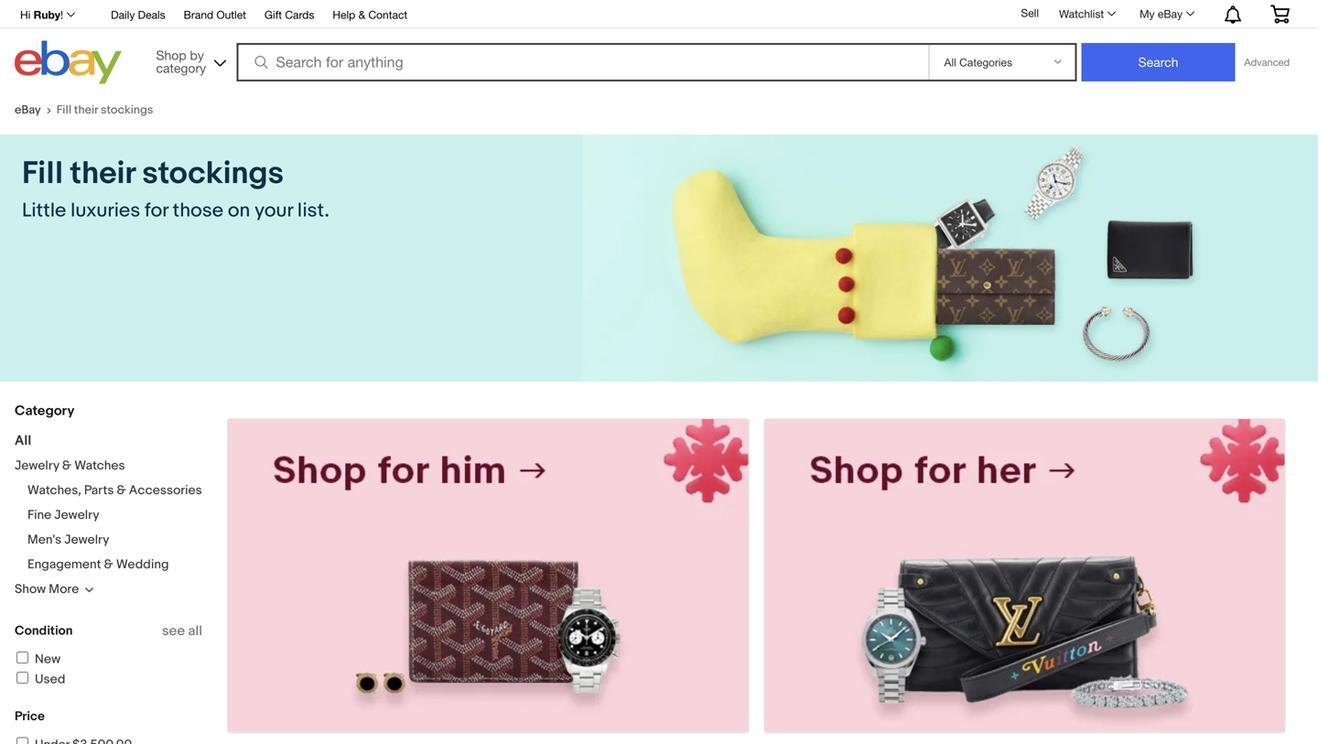 Task type: describe. For each thing, give the bounding box(es) containing it.
1 vertical spatial jewelry
[[54, 508, 99, 523]]

help & contact
[[333, 8, 408, 21]]

none text field inside fill their stockings main content
[[765, 419, 1286, 733]]

fill for fill their stockings
[[56, 103, 71, 117]]

Used checkbox
[[16, 672, 28, 684]]

price
[[15, 709, 45, 725]]

new
[[35, 652, 61, 668]]

1 link
[[1260, 0, 1301, 26]]

gift
[[265, 8, 282, 21]]

New checkbox
[[16, 652, 28, 664]]

none submit inside shop by category banner
[[1082, 43, 1236, 82]]

fine jewelry link
[[27, 508, 99, 523]]

my ebay
[[1140, 7, 1183, 20]]

2 vertical spatial jewelry
[[64, 533, 109, 548]]

outlet
[[217, 8, 246, 21]]

shop by category banner
[[10, 0, 1304, 89]]

& up watches,
[[62, 458, 72, 474]]

hi
[[20, 8, 31, 21]]

parts
[[84, 483, 114, 499]]

brand
[[184, 8, 214, 21]]

Under $3,500.00 checkbox
[[16, 738, 28, 745]]

show more
[[15, 582, 79, 598]]

deals
[[138, 8, 165, 21]]

luxuries
[[71, 199, 140, 223]]

stockings for fill their stockings
[[101, 103, 153, 117]]

cards
[[285, 8, 314, 21]]

shop by category button
[[148, 41, 230, 80]]

accessories
[[129, 483, 202, 499]]

& left wedding
[[104, 557, 113, 573]]

used link
[[14, 672, 65, 688]]

help
[[333, 8, 356, 21]]

account navigation
[[10, 0, 1304, 28]]

sell link
[[1013, 7, 1048, 19]]

watchlist
[[1060, 7, 1105, 20]]

all
[[188, 623, 202, 640]]

gift cards link
[[265, 5, 314, 26]]

!
[[60, 8, 63, 21]]

see
[[162, 623, 185, 640]]

used
[[35, 672, 65, 688]]

category
[[156, 60, 206, 76]]

& right parts
[[117, 483, 126, 499]]

stocking stuffers for her image
[[765, 419, 1286, 732]]

daily
[[111, 8, 135, 21]]

hi ruby !
[[20, 8, 63, 21]]

ebay inside fill their stockings main content
[[15, 103, 41, 117]]

ebay inside account navigation
[[1158, 7, 1183, 20]]

my
[[1140, 7, 1155, 20]]

show
[[15, 582, 46, 598]]

stocking stuffers for him image
[[228, 419, 749, 732]]

new link
[[14, 652, 61, 668]]

advanced link
[[1236, 44, 1300, 81]]

fill their stockings little luxuries for those on your list.
[[22, 155, 330, 223]]

daily deals
[[111, 8, 165, 21]]

shop
[[156, 48, 186, 63]]

little
[[22, 199, 66, 223]]



Task type: locate. For each thing, give the bounding box(es) containing it.
wedding
[[116, 557, 169, 573]]

men's
[[27, 533, 61, 548]]

ruby
[[34, 8, 60, 21]]

their inside "fill their stockings little luxuries for those on your list."
[[70, 155, 135, 193]]

their for fill their stockings
[[74, 103, 98, 117]]

0 vertical spatial their
[[74, 103, 98, 117]]

None text field
[[765, 419, 1286, 733]]

stockings inside "fill their stockings little luxuries for those on your list."
[[142, 155, 284, 193]]

see all
[[162, 623, 202, 640]]

None text field
[[228, 419, 749, 733]]

0 vertical spatial ebay
[[1158, 7, 1183, 20]]

jewelry up men's jewelry link
[[54, 508, 99, 523]]

jewelry
[[15, 458, 59, 474], [54, 508, 99, 523], [64, 533, 109, 548]]

jewelry & watches watches, parts & accessories fine jewelry men's jewelry engagement & wedding
[[15, 458, 202, 573]]

contact
[[369, 8, 408, 21]]

Search for anything text field
[[239, 45, 925, 80]]

show more button
[[15, 582, 95, 598]]

their for fill their stockings little luxuries for those on your list.
[[70, 155, 135, 193]]

watches, parts & accessories link
[[27, 483, 202, 499]]

stockings
[[101, 103, 153, 117], [142, 155, 284, 193]]

their up luxuries
[[70, 155, 135, 193]]

daily deals link
[[111, 5, 165, 26]]

1 vertical spatial their
[[70, 155, 135, 193]]

see all button
[[162, 623, 202, 640]]

fill their stockings main content
[[0, 89, 1319, 745]]

&
[[359, 8, 366, 21], [62, 458, 72, 474], [117, 483, 126, 499], [104, 557, 113, 573]]

watchlist link
[[1050, 3, 1125, 25]]

engagement & wedding link
[[27, 557, 169, 573]]

jewelry down all
[[15, 458, 59, 474]]

None submit
[[1082, 43, 1236, 82]]

brand outlet link
[[184, 5, 246, 26]]

engagement
[[27, 557, 101, 573]]

advanced
[[1245, 56, 1290, 68]]

& right help
[[359, 8, 366, 21]]

1 horizontal spatial ebay
[[1158, 7, 1183, 20]]

0 vertical spatial jewelry
[[15, 458, 59, 474]]

their right ebay link
[[74, 103, 98, 117]]

ebay link
[[15, 103, 56, 117]]

my ebay link
[[1130, 3, 1203, 25]]

their
[[74, 103, 98, 117], [70, 155, 135, 193]]

jewelry up the engagement & wedding link
[[64, 533, 109, 548]]

fill for fill their stockings little luxuries for those on your list.
[[22, 155, 63, 193]]

gift cards
[[265, 8, 314, 21]]

brand outlet
[[184, 8, 246, 21]]

for
[[145, 199, 168, 223]]

jewelry & watches link
[[15, 458, 125, 474]]

on
[[228, 199, 250, 223]]

1
[[1289, 2, 1295, 14]]

those
[[173, 199, 224, 223]]

help & contact link
[[333, 5, 408, 26]]

fill their stockings
[[56, 103, 153, 117]]

stockings up those on the left top of page
[[142, 155, 284, 193]]

all
[[15, 433, 31, 449]]

stockings for fill their stockings little luxuries for those on your list.
[[142, 155, 284, 193]]

0 vertical spatial stockings
[[101, 103, 153, 117]]

more
[[49, 582, 79, 598]]

list.
[[298, 199, 330, 223]]

ebay left "fill their stockings"
[[15, 103, 41, 117]]

fill
[[56, 103, 71, 117], [22, 155, 63, 193]]

1 vertical spatial fill
[[22, 155, 63, 193]]

category
[[15, 403, 75, 419]]

fine
[[27, 508, 51, 523]]

0 vertical spatial fill
[[56, 103, 71, 117]]

condition
[[15, 624, 73, 639]]

fill inside "fill their stockings little luxuries for those on your list."
[[22, 155, 63, 193]]

watches
[[74, 458, 125, 474]]

& inside account navigation
[[359, 8, 366, 21]]

sell
[[1022, 7, 1039, 19]]

stockings down shop by category dropdown button
[[101, 103, 153, 117]]

1 vertical spatial ebay
[[15, 103, 41, 117]]

0 horizontal spatial ebay
[[15, 103, 41, 117]]

men's jewelry link
[[27, 533, 109, 548]]

1 vertical spatial stockings
[[142, 155, 284, 193]]

watches,
[[27, 483, 81, 499]]

none text field inside fill their stockings main content
[[228, 419, 749, 733]]

ebay right my
[[1158, 7, 1183, 20]]

your
[[255, 199, 293, 223]]

ebay
[[1158, 7, 1183, 20], [15, 103, 41, 117]]

shop by category
[[156, 48, 206, 76]]

by
[[190, 48, 204, 63]]



Task type: vqa. For each thing, say whether or not it's contained in the screenshot.
MEN'S JEWELRY link
yes



